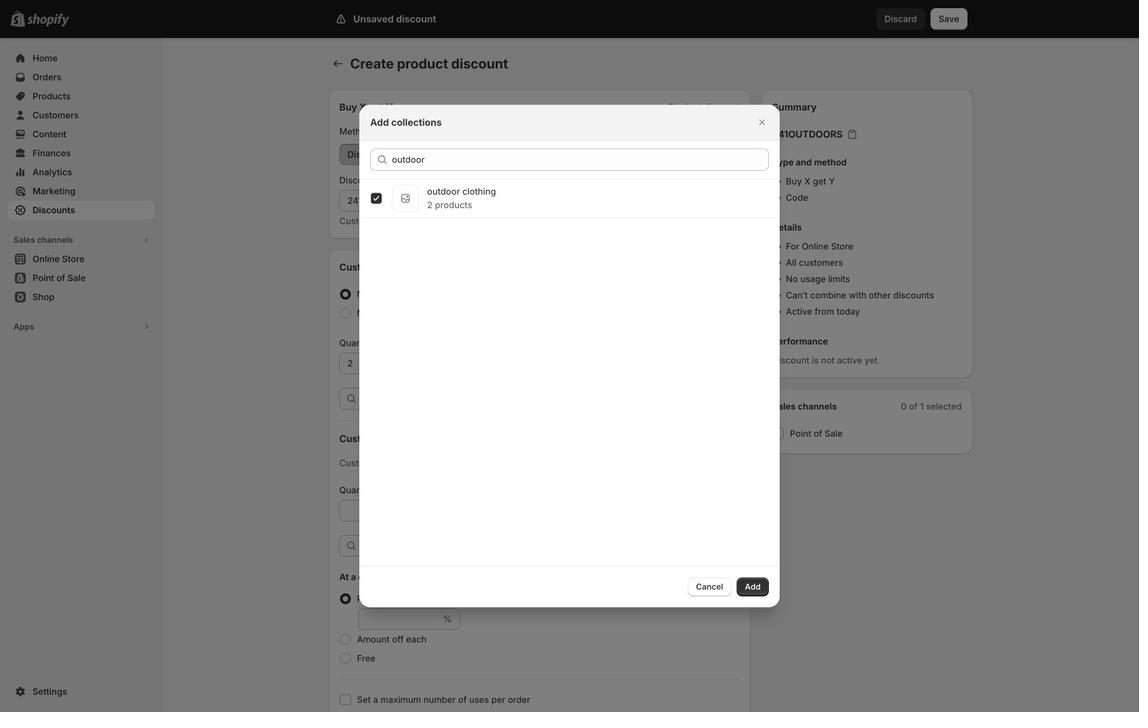 Task type: describe. For each thing, give the bounding box(es) containing it.
shopify image
[[27, 13, 69, 27]]



Task type: vqa. For each thing, say whether or not it's contained in the screenshot.
Search collections "text field"
yes



Task type: locate. For each thing, give the bounding box(es) containing it.
dialog
[[0, 105, 1139, 607]]

Search collections text field
[[392, 149, 769, 171]]



